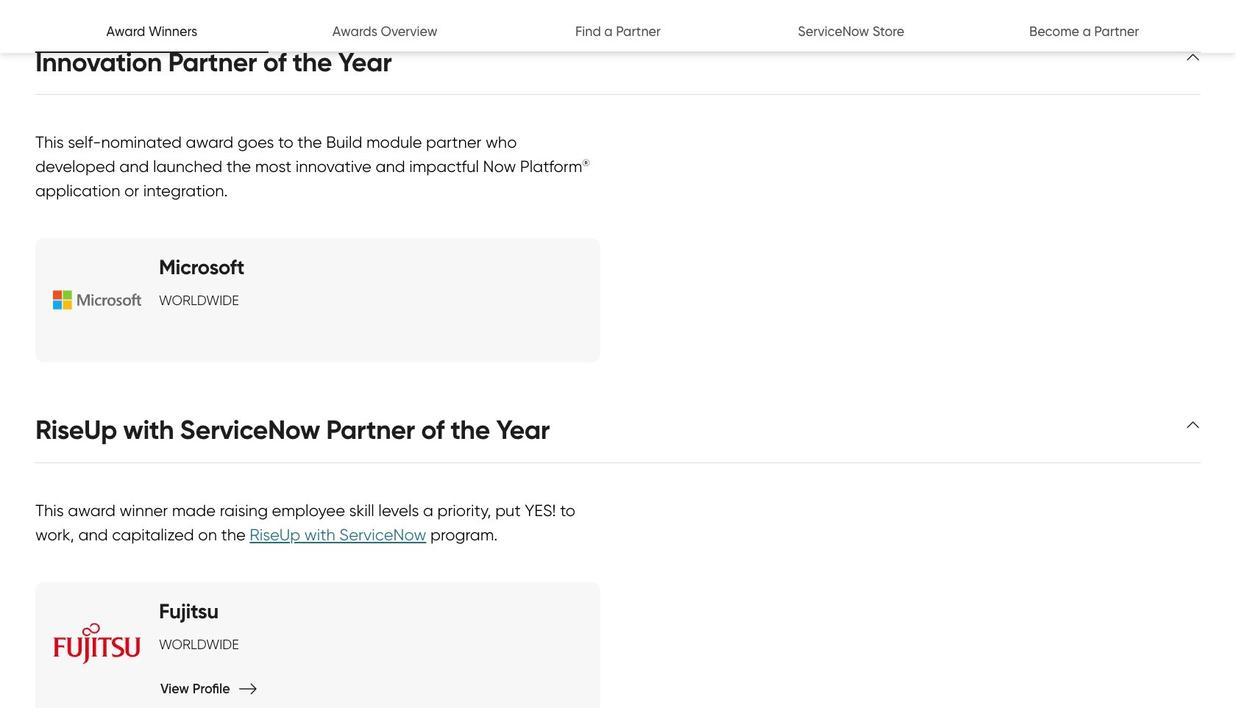 Task type: locate. For each thing, give the bounding box(es) containing it.
go to servicenow account image
[[1129, 14, 1147, 32]]



Task type: vqa. For each thing, say whether or not it's contained in the screenshot.
take
no



